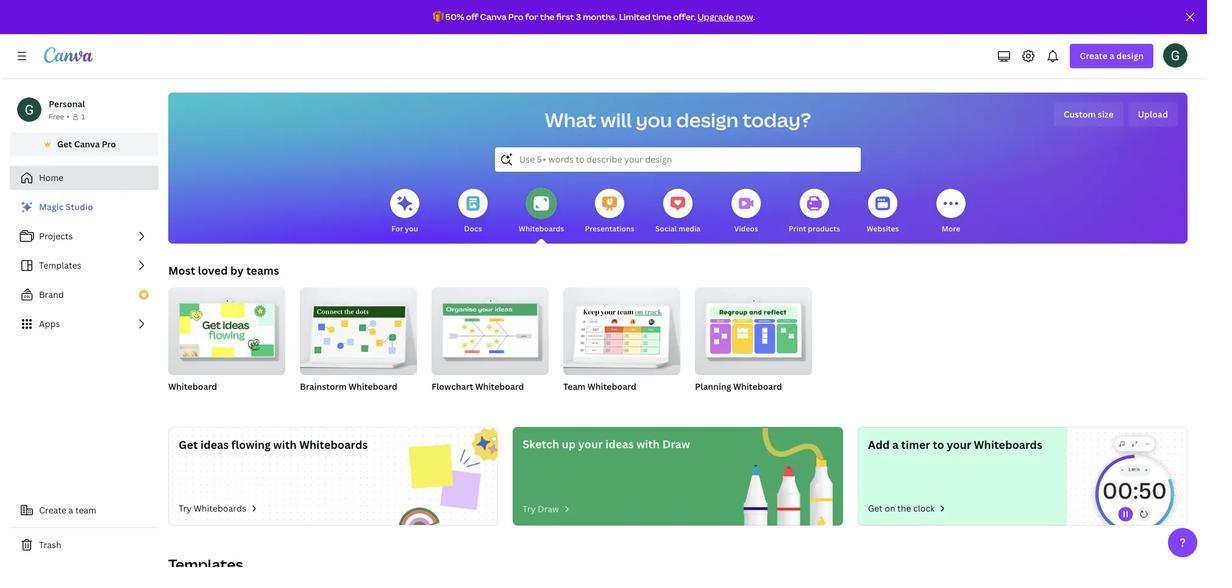 Task type: locate. For each thing, give the bounding box(es) containing it.
print products
[[789, 224, 840, 234]]

5 whiteboard from the left
[[733, 381, 782, 393]]

apps
[[39, 318, 60, 330]]

whiteboard for planning whiteboard
[[733, 381, 782, 393]]

1 horizontal spatial a
[[892, 438, 899, 452]]

0 horizontal spatial draw
[[538, 504, 559, 515]]

0 horizontal spatial a
[[68, 505, 73, 516]]

off
[[466, 11, 478, 23]]

canva
[[480, 11, 507, 23], [74, 138, 100, 150]]

a left the team
[[68, 505, 73, 516]]

2 horizontal spatial a
[[1110, 50, 1114, 62]]

ideas right the up
[[605, 437, 634, 452]]

create inside button
[[39, 505, 66, 516]]

home
[[39, 172, 63, 183]]

upgrade
[[698, 11, 734, 23]]

0 vertical spatial design
[[1116, 50, 1144, 62]]

pro inside button
[[102, 138, 116, 150]]

greg robinson image
[[1163, 43, 1188, 68]]

1 vertical spatial create
[[39, 505, 66, 516]]

0 horizontal spatial with
[[273, 438, 297, 452]]

1 vertical spatial pro
[[102, 138, 116, 150]]

a right add
[[892, 438, 899, 452]]

a for team
[[68, 505, 73, 516]]

sketch up your ideas with draw
[[523, 437, 690, 452]]

1 horizontal spatial ideas
[[605, 437, 634, 452]]

create inside dropdown button
[[1080, 50, 1108, 62]]

1 vertical spatial canva
[[74, 138, 100, 150]]

None search field
[[495, 148, 861, 172]]

get on the clock
[[868, 503, 935, 515]]

whiteboard for flowchart whiteboard
[[475, 381, 524, 393]]

whiteboard
[[168, 381, 217, 393], [349, 381, 397, 393], [475, 381, 524, 393], [587, 381, 636, 393], [733, 381, 782, 393]]

1 horizontal spatial pro
[[508, 11, 523, 23]]

docs
[[464, 224, 482, 234]]

1 vertical spatial you
[[405, 224, 418, 234]]

personal
[[49, 98, 85, 110]]

a
[[1110, 50, 1114, 62], [892, 438, 899, 452], [68, 505, 73, 516]]

you right for
[[405, 224, 418, 234]]

3
[[576, 11, 581, 23]]

create a design button
[[1070, 44, 1153, 68]]

months.
[[583, 11, 617, 23]]

2 whiteboard from the left
[[349, 381, 397, 393]]

your right the to
[[947, 438, 971, 452]]

pro
[[508, 11, 523, 23], [102, 138, 116, 150]]

add a timer to your whiteboards
[[868, 438, 1042, 452]]

1 vertical spatial a
[[892, 438, 899, 452]]

0 vertical spatial you
[[636, 107, 672, 133]]

videos
[[734, 224, 758, 234]]

0 vertical spatial the
[[540, 11, 555, 23]]

whiteboards
[[519, 224, 564, 234], [299, 438, 368, 452], [974, 438, 1042, 452], [194, 503, 246, 515]]

3 group from the left
[[432, 283, 549, 376]]

canva down 1
[[74, 138, 100, 150]]

1 horizontal spatial create
[[1080, 50, 1108, 62]]

for you button
[[390, 180, 419, 244]]

flowing
[[231, 438, 271, 452]]

1 vertical spatial get
[[179, 438, 198, 452]]

your
[[578, 437, 603, 452], [947, 438, 971, 452]]

trash link
[[10, 533, 159, 558]]

brainstorm
[[300, 381, 347, 393]]

0 vertical spatial a
[[1110, 50, 1114, 62]]

0 horizontal spatial pro
[[102, 138, 116, 150]]

ideas
[[605, 437, 634, 452], [200, 438, 229, 452]]

1 whiteboard from the left
[[168, 381, 217, 393]]

with
[[636, 437, 660, 452], [273, 438, 297, 452]]

flowchart whiteboard group
[[432, 283, 549, 408]]

products
[[808, 224, 840, 234]]

0 horizontal spatial canva
[[74, 138, 100, 150]]

0 vertical spatial get
[[57, 138, 72, 150]]

get inside button
[[57, 138, 72, 150]]

0 horizontal spatial you
[[405, 224, 418, 234]]

trash
[[39, 540, 61, 551]]

projects link
[[10, 224, 159, 249]]

pro left for
[[508, 11, 523, 23]]

draw
[[662, 437, 690, 452], [538, 504, 559, 515]]

create for create a design
[[1080, 50, 1108, 62]]

magic
[[39, 201, 64, 213]]

list
[[10, 195, 159, 337]]

2 group from the left
[[300, 283, 417, 376]]

social media
[[655, 224, 701, 234]]

today?
[[742, 107, 811, 133]]

create up custom size
[[1080, 50, 1108, 62]]

team
[[75, 505, 96, 516]]

you right will
[[636, 107, 672, 133]]

3 whiteboard from the left
[[475, 381, 524, 393]]

5 group from the left
[[695, 283, 812, 376]]

a inside dropdown button
[[1110, 50, 1114, 62]]

most loved by teams
[[168, 263, 279, 278]]

0 horizontal spatial your
[[578, 437, 603, 452]]

on
[[885, 503, 895, 515]]

canva inside button
[[74, 138, 100, 150]]

try
[[179, 503, 192, 515], [523, 504, 536, 515]]

4 group from the left
[[563, 283, 680, 376]]

templates link
[[10, 254, 159, 278]]

0 horizontal spatial design
[[676, 107, 738, 133]]

design
[[1116, 50, 1144, 62], [676, 107, 738, 133]]

try for sketch
[[523, 504, 536, 515]]

group for flowchart whiteboard
[[432, 283, 549, 376]]

a inside button
[[68, 505, 73, 516]]

1 horizontal spatial with
[[636, 437, 660, 452]]

brainstorm whiteboard group
[[300, 283, 417, 408]]

team whiteboard group
[[563, 283, 680, 408]]

1 horizontal spatial you
[[636, 107, 672, 133]]

0 vertical spatial canva
[[480, 11, 507, 23]]

for
[[525, 11, 538, 23]]

canva right off
[[480, 11, 507, 23]]

0 horizontal spatial get
[[57, 138, 72, 150]]

1 group from the left
[[168, 283, 285, 376]]

1 horizontal spatial try
[[523, 504, 536, 515]]

get canva pro button
[[10, 133, 159, 156]]

create a team
[[39, 505, 96, 516]]

ideas left flowing
[[200, 438, 229, 452]]

50%
[[445, 11, 464, 23]]

social
[[655, 224, 677, 234]]

group for planning whiteboard
[[695, 283, 812, 376]]

create a design
[[1080, 50, 1144, 62]]

a up "size"
[[1110, 50, 1114, 62]]

0 horizontal spatial the
[[540, 11, 555, 23]]

design left greg robinson icon
[[1116, 50, 1144, 62]]

2 vertical spatial a
[[68, 505, 73, 516]]

1 horizontal spatial design
[[1116, 50, 1144, 62]]

the
[[540, 11, 555, 23], [897, 503, 911, 515]]

the right for
[[540, 11, 555, 23]]

upload button
[[1128, 102, 1178, 127]]

pro up home link at left
[[102, 138, 116, 150]]

time
[[652, 11, 672, 23]]

0 horizontal spatial create
[[39, 505, 66, 516]]

0 vertical spatial create
[[1080, 50, 1108, 62]]

you
[[636, 107, 672, 133], [405, 224, 418, 234]]

by
[[230, 263, 244, 278]]

whiteboards button
[[519, 180, 564, 244]]

1 horizontal spatial get
[[179, 438, 198, 452]]

group
[[168, 283, 285, 376], [300, 283, 417, 376], [432, 283, 549, 376], [563, 283, 680, 376], [695, 283, 812, 376]]

your right the up
[[578, 437, 603, 452]]

0 vertical spatial draw
[[662, 437, 690, 452]]

upload
[[1138, 109, 1168, 120]]

design up search search field
[[676, 107, 738, 133]]

what
[[545, 107, 597, 133]]

custom size
[[1064, 109, 1113, 120]]

social media button
[[655, 180, 701, 244]]

get
[[57, 138, 72, 150], [179, 438, 198, 452], [868, 503, 883, 515]]

you inside button
[[405, 224, 418, 234]]

a for timer
[[892, 438, 899, 452]]

sketch
[[523, 437, 559, 452]]

get canva pro
[[57, 138, 116, 150]]

2 horizontal spatial get
[[868, 503, 883, 515]]

team whiteboard
[[563, 381, 636, 393]]

limited
[[619, 11, 651, 23]]

try whiteboards
[[179, 503, 246, 515]]

1 horizontal spatial the
[[897, 503, 911, 515]]

1 horizontal spatial draw
[[662, 437, 690, 452]]

4 whiteboard from the left
[[587, 381, 636, 393]]

the right on
[[897, 503, 911, 515]]

2 vertical spatial get
[[868, 503, 883, 515]]

projects
[[39, 230, 73, 242]]

0 horizontal spatial try
[[179, 503, 192, 515]]

upgrade now button
[[698, 11, 753, 23]]

create left the team
[[39, 505, 66, 516]]



Task type: vqa. For each thing, say whether or not it's contained in the screenshot.
Top level navigation element
no



Task type: describe. For each thing, give the bounding box(es) containing it.
custom
[[1064, 109, 1096, 120]]

loved
[[198, 263, 228, 278]]

group for whiteboard
[[168, 283, 285, 376]]

a for design
[[1110, 50, 1114, 62]]

presentations button
[[585, 180, 634, 244]]

brand
[[39, 289, 64, 301]]

🎁
[[433, 11, 444, 23]]

create a team button
[[10, 499, 159, 523]]

1 vertical spatial draw
[[538, 504, 559, 515]]

planning
[[695, 381, 731, 393]]

.
[[753, 11, 755, 23]]

templates
[[39, 260, 81, 271]]

up
[[562, 437, 576, 452]]

group for team whiteboard
[[563, 283, 680, 376]]

flowchart whiteboard
[[432, 381, 524, 393]]

home link
[[10, 166, 159, 190]]

what will you design today?
[[545, 107, 811, 133]]

add
[[868, 438, 890, 452]]

clock
[[913, 503, 935, 515]]

videos button
[[732, 180, 761, 244]]

0 horizontal spatial ideas
[[200, 438, 229, 452]]

flowchart
[[432, 381, 473, 393]]

docs button
[[458, 180, 488, 244]]

whiteboard for brainstorm whiteboard
[[349, 381, 397, 393]]

get for get canva pro
[[57, 138, 72, 150]]

print
[[789, 224, 806, 234]]

design inside dropdown button
[[1116, 50, 1144, 62]]

presentations
[[585, 224, 634, 234]]

for you
[[391, 224, 418, 234]]

planning whiteboard group
[[695, 283, 812, 408]]

get ideas flowing with whiteboards
[[179, 438, 368, 452]]

now
[[736, 11, 753, 23]]

1 vertical spatial design
[[676, 107, 738, 133]]

print products button
[[789, 180, 840, 244]]

teams
[[246, 263, 279, 278]]

more
[[942, 224, 960, 234]]

custom size button
[[1054, 102, 1123, 127]]

Search search field
[[519, 148, 836, 171]]

brainstorm whiteboard
[[300, 381, 397, 393]]

for
[[391, 224, 403, 234]]

magic studio
[[39, 201, 93, 213]]

whiteboard for team whiteboard
[[587, 381, 636, 393]]

get for get ideas flowing with whiteboards
[[179, 438, 198, 452]]

first
[[556, 11, 574, 23]]

1 horizontal spatial your
[[947, 438, 971, 452]]

group for brainstorm whiteboard
[[300, 283, 417, 376]]

whiteboard group
[[168, 283, 285, 408]]

get for get on the clock
[[868, 503, 883, 515]]

create for create a team
[[39, 505, 66, 516]]

size
[[1098, 109, 1113, 120]]

planning whiteboard
[[695, 381, 782, 393]]

free
[[49, 112, 64, 122]]

apps link
[[10, 312, 159, 337]]

•
[[67, 112, 69, 122]]

1 vertical spatial the
[[897, 503, 911, 515]]

0 vertical spatial pro
[[508, 11, 523, 23]]

1 horizontal spatial canva
[[480, 11, 507, 23]]

try draw
[[523, 504, 559, 515]]

team
[[563, 381, 585, 393]]

free •
[[49, 112, 69, 122]]

websites button
[[867, 180, 899, 244]]

offer.
[[673, 11, 696, 23]]

brand link
[[10, 283, 159, 307]]

media
[[679, 224, 701, 234]]

🎁 50% off canva pro for the first 3 months. limited time offer. upgrade now .
[[433, 11, 755, 23]]

most
[[168, 263, 195, 278]]

1
[[81, 112, 85, 122]]

magic studio link
[[10, 195, 159, 219]]

more button
[[936, 180, 966, 244]]

timer
[[901, 438, 930, 452]]

will
[[601, 107, 632, 133]]

list containing magic studio
[[10, 195, 159, 337]]

try for get
[[179, 503, 192, 515]]

websites
[[867, 224, 899, 234]]

studio
[[66, 201, 93, 213]]

to
[[933, 438, 944, 452]]



